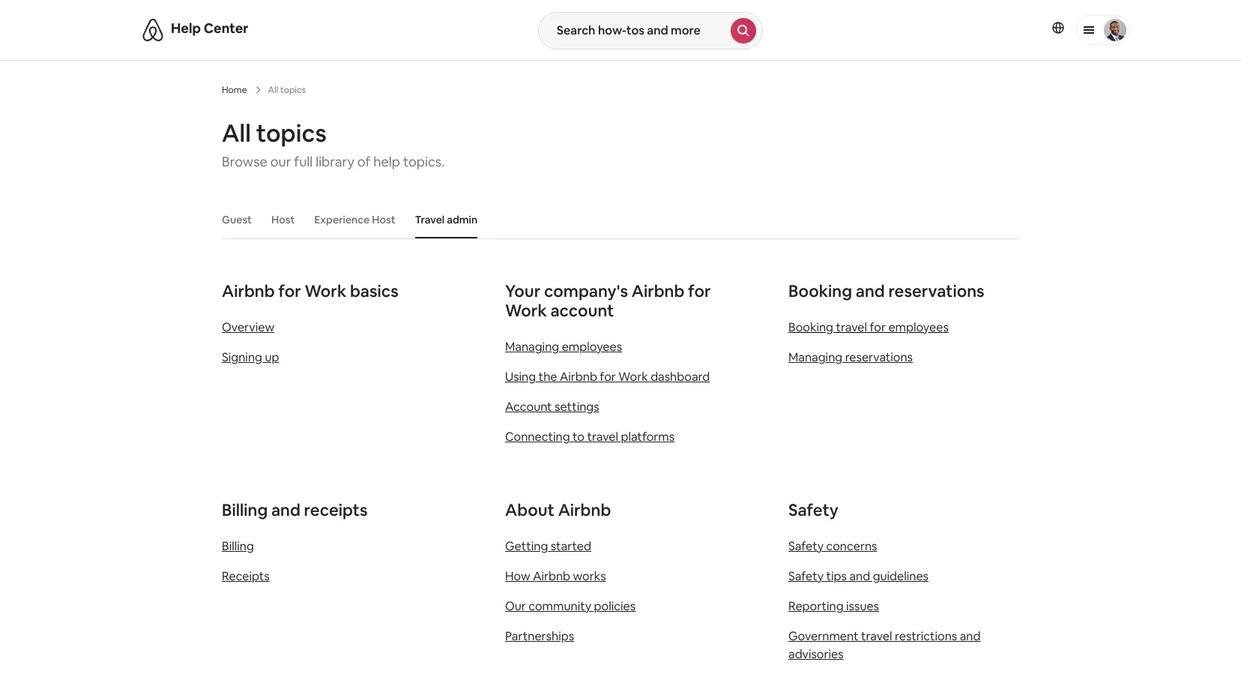 Task type: describe. For each thing, give the bounding box(es) containing it.
account settings link
[[505, 399, 600, 415]]

airbnb up started
[[558, 499, 611, 520]]

tips
[[827, 568, 847, 584]]

experience host button
[[307, 205, 403, 234]]

experience host
[[315, 213, 396, 226]]

to
[[573, 429, 585, 445]]

help center link
[[171, 19, 249, 37]]

0 horizontal spatial work
[[305, 280, 347, 301]]

Search how-tos and more search field
[[539, 13, 731, 49]]

and left receipts at bottom left
[[271, 499, 301, 520]]

using
[[505, 369, 536, 385]]

managing for managing reservations
[[789, 349, 843, 365]]

connecting to travel platforms
[[505, 429, 675, 445]]

safety for safety concerns
[[789, 538, 824, 554]]

receipts
[[304, 499, 368, 520]]

the
[[539, 369, 558, 385]]

company's
[[544, 280, 628, 301]]

partnerships link
[[505, 628, 575, 644]]

overview link
[[222, 319, 275, 335]]

library
[[316, 153, 355, 170]]

about airbnb
[[505, 499, 611, 520]]

using the airbnb for work dashboard
[[505, 369, 710, 385]]

started
[[551, 538, 592, 554]]

airbnb homepage image
[[141, 18, 165, 42]]

billing and receipts
[[222, 499, 368, 520]]

account
[[551, 300, 615, 321]]

1 vertical spatial employees
[[562, 339, 623, 355]]

safety tips and guidelines link
[[789, 568, 929, 584]]

getting started link
[[505, 538, 592, 554]]

about
[[505, 499, 555, 520]]

managing for managing employees
[[505, 339, 560, 355]]

and up booking travel for employees
[[856, 280, 885, 301]]

reporting
[[789, 598, 844, 614]]

guest button
[[214, 205, 259, 234]]

center
[[204, 19, 249, 37]]

platforms
[[621, 429, 675, 445]]

booking for booking travel for employees
[[789, 319, 834, 335]]

topics.
[[403, 153, 445, 170]]

reporting issues link
[[789, 598, 880, 614]]

managing employees link
[[505, 339, 623, 355]]

community
[[529, 598, 592, 614]]

of
[[358, 153, 371, 170]]

safety for safety tips and guidelines
[[789, 568, 824, 584]]

our community policies link
[[505, 598, 636, 614]]

government travel restrictions and advisories link
[[789, 628, 981, 662]]

airbnb down getting started
[[533, 568, 571, 584]]

travel for government
[[862, 628, 893, 644]]

help center
[[171, 19, 249, 37]]

advisories
[[789, 646, 844, 662]]

partnerships
[[505, 628, 575, 644]]

basics
[[350, 280, 399, 301]]

restrictions
[[895, 628, 958, 644]]

works
[[573, 568, 606, 584]]

main navigation menu image
[[1105, 19, 1127, 41]]

all
[[222, 118, 251, 148]]

booking and reservations
[[789, 280, 985, 301]]

managing employees
[[505, 339, 623, 355]]

booking for booking and reservations
[[789, 280, 853, 301]]

our
[[505, 598, 526, 614]]

travel for booking
[[837, 319, 868, 335]]

your company's airbnb for work account
[[505, 280, 711, 321]]

how airbnb works
[[505, 568, 606, 584]]

managing reservations
[[789, 349, 913, 365]]

account
[[505, 399, 552, 415]]

signing up link
[[222, 349, 279, 365]]

concerns
[[827, 538, 878, 554]]

host button
[[264, 205, 303, 234]]

full
[[294, 153, 313, 170]]

your
[[505, 280, 541, 301]]

admin
[[447, 213, 478, 226]]

browse
[[222, 153, 268, 170]]

connecting to travel platforms link
[[505, 429, 675, 445]]

safety concerns link
[[789, 538, 878, 554]]

booking travel for employees
[[789, 319, 949, 335]]

signing up
[[222, 349, 279, 365]]

help
[[171, 19, 201, 37]]



Task type: vqa. For each thing, say whether or not it's contained in the screenshot.
About Airbnb
yes



Task type: locate. For each thing, give the bounding box(es) containing it.
1 horizontal spatial work
[[505, 300, 547, 321]]

up
[[265, 349, 279, 365]]

tab list
[[214, 201, 1020, 238]]

managing down booking travel for employees link
[[789, 349, 843, 365]]

2 billing from the top
[[222, 538, 254, 554]]

reporting issues
[[789, 598, 880, 614]]

connecting
[[505, 429, 570, 445]]

2 booking from the top
[[789, 319, 834, 335]]

1 billing from the top
[[222, 499, 268, 520]]

travel admin
[[415, 213, 478, 226]]

work left dashboard
[[619, 369, 648, 385]]

and right the tips at the bottom right of the page
[[850, 568, 871, 584]]

2 safety from the top
[[789, 538, 824, 554]]

experience
[[315, 213, 370, 226]]

and inside government travel restrictions and advisories
[[960, 628, 981, 644]]

employees down booking and reservations
[[889, 319, 949, 335]]

tab list containing guest
[[214, 201, 1020, 238]]

0 vertical spatial reservations
[[889, 280, 985, 301]]

safety concerns
[[789, 538, 878, 554]]

government travel restrictions and advisories
[[789, 628, 981, 662]]

1 host from the left
[[271, 213, 295, 226]]

for inside your company's airbnb for work account
[[689, 280, 711, 301]]

getting
[[505, 538, 548, 554]]

guest
[[222, 213, 252, 226]]

travel
[[415, 213, 445, 226]]

3 safety from the top
[[789, 568, 824, 584]]

host
[[271, 213, 295, 226], [372, 213, 396, 226]]

1 vertical spatial travel
[[588, 429, 619, 445]]

travel right to at the left of the page
[[588, 429, 619, 445]]

our community policies
[[505, 598, 636, 614]]

billing link
[[222, 538, 254, 554]]

2 vertical spatial safety
[[789, 568, 824, 584]]

0 vertical spatial safety
[[789, 499, 839, 520]]

help
[[374, 153, 400, 170]]

airbnb inside your company's airbnb for work account
[[632, 280, 685, 301]]

1 horizontal spatial managing
[[789, 349, 843, 365]]

booking up managing reservations at bottom
[[789, 319, 834, 335]]

0 vertical spatial travel
[[837, 319, 868, 335]]

guidelines
[[873, 568, 929, 584]]

1 horizontal spatial employees
[[889, 319, 949, 335]]

1 booking from the top
[[789, 280, 853, 301]]

safety up safety concerns link
[[789, 499, 839, 520]]

airbnb right company's
[[632, 280, 685, 301]]

using the airbnb for work dashboard link
[[505, 369, 710, 385]]

our
[[271, 153, 291, 170]]

all topics browse our full library of help topics.
[[222, 118, 445, 170]]

None search field
[[538, 12, 763, 49]]

work inside your company's airbnb for work account
[[505, 300, 547, 321]]

billing for billing
[[222, 538, 254, 554]]

airbnb up settings
[[560, 369, 598, 385]]

0 vertical spatial billing
[[222, 499, 268, 520]]

managing reservations link
[[789, 349, 913, 365]]

settings
[[555, 399, 600, 415]]

1 vertical spatial reservations
[[846, 349, 913, 365]]

travel down issues
[[862, 628, 893, 644]]

2 host from the left
[[372, 213, 396, 226]]

employees
[[889, 319, 949, 335], [562, 339, 623, 355]]

home
[[222, 84, 247, 96]]

work left basics
[[305, 280, 347, 301]]

travel up managing reservations link
[[837, 319, 868, 335]]

safety left "concerns" on the bottom right of page
[[789, 538, 824, 554]]

0 horizontal spatial host
[[271, 213, 295, 226]]

0 vertical spatial employees
[[889, 319, 949, 335]]

1 vertical spatial booking
[[789, 319, 834, 335]]

signing
[[222, 349, 262, 365]]

safety tips and guidelines
[[789, 568, 929, 584]]

overview
[[222, 319, 275, 335]]

2 vertical spatial travel
[[862, 628, 893, 644]]

airbnb up overview
[[222, 280, 275, 301]]

0 horizontal spatial managing
[[505, 339, 560, 355]]

airbnb for work basics
[[222, 280, 399, 301]]

getting started
[[505, 538, 592, 554]]

2 horizontal spatial work
[[619, 369, 648, 385]]

home link
[[222, 84, 247, 96]]

1 vertical spatial billing
[[222, 538, 254, 554]]

work up managing employees link
[[505, 300, 547, 321]]

host right guest
[[271, 213, 295, 226]]

safety
[[789, 499, 839, 520], [789, 538, 824, 554], [789, 568, 824, 584]]

policies
[[594, 598, 636, 614]]

issues
[[847, 598, 880, 614]]

host inside experience host "button"
[[372, 213, 396, 226]]

how airbnb works link
[[505, 568, 606, 584]]

0 vertical spatial booking
[[789, 280, 853, 301]]

work for your
[[505, 300, 547, 321]]

booking up booking travel for employees link
[[789, 280, 853, 301]]

work for using
[[619, 369, 648, 385]]

travel admin button
[[408, 205, 485, 234]]

receipts
[[222, 568, 270, 584]]

topics
[[256, 118, 327, 148]]

travel inside government travel restrictions and advisories
[[862, 628, 893, 644]]

travel
[[837, 319, 868, 335], [588, 429, 619, 445], [862, 628, 893, 644]]

account settings
[[505, 399, 600, 415]]

and right restrictions
[[960, 628, 981, 644]]

1 horizontal spatial host
[[372, 213, 396, 226]]

managing
[[505, 339, 560, 355], [789, 349, 843, 365]]

billing up "receipts" link
[[222, 538, 254, 554]]

work
[[305, 280, 347, 301], [505, 300, 547, 321], [619, 369, 648, 385]]

and
[[856, 280, 885, 301], [271, 499, 301, 520], [850, 568, 871, 584], [960, 628, 981, 644]]

managing up the using on the bottom of page
[[505, 339, 560, 355]]

0 horizontal spatial employees
[[562, 339, 623, 355]]

how
[[505, 568, 531, 584]]

booking travel for employees link
[[789, 319, 949, 335]]

billing for billing and receipts
[[222, 499, 268, 520]]

billing up "billing" link
[[222, 499, 268, 520]]

airbnb
[[222, 280, 275, 301], [632, 280, 685, 301], [560, 369, 598, 385], [558, 499, 611, 520], [533, 568, 571, 584]]

1 safety from the top
[[789, 499, 839, 520]]

employees up using the airbnb for work dashboard
[[562, 339, 623, 355]]

for
[[278, 280, 301, 301], [689, 280, 711, 301], [870, 319, 886, 335], [600, 369, 616, 385]]

host right 'experience'
[[372, 213, 396, 226]]

1 vertical spatial safety
[[789, 538, 824, 554]]

safety for safety
[[789, 499, 839, 520]]

receipts link
[[222, 568, 270, 584]]

government
[[789, 628, 859, 644]]

booking
[[789, 280, 853, 301], [789, 319, 834, 335]]

billing
[[222, 499, 268, 520], [222, 538, 254, 554]]

reservations
[[889, 280, 985, 301], [846, 349, 913, 365]]

dashboard
[[651, 369, 710, 385]]

host inside "host" button
[[271, 213, 295, 226]]

safety left the tips at the bottom right of the page
[[789, 568, 824, 584]]



